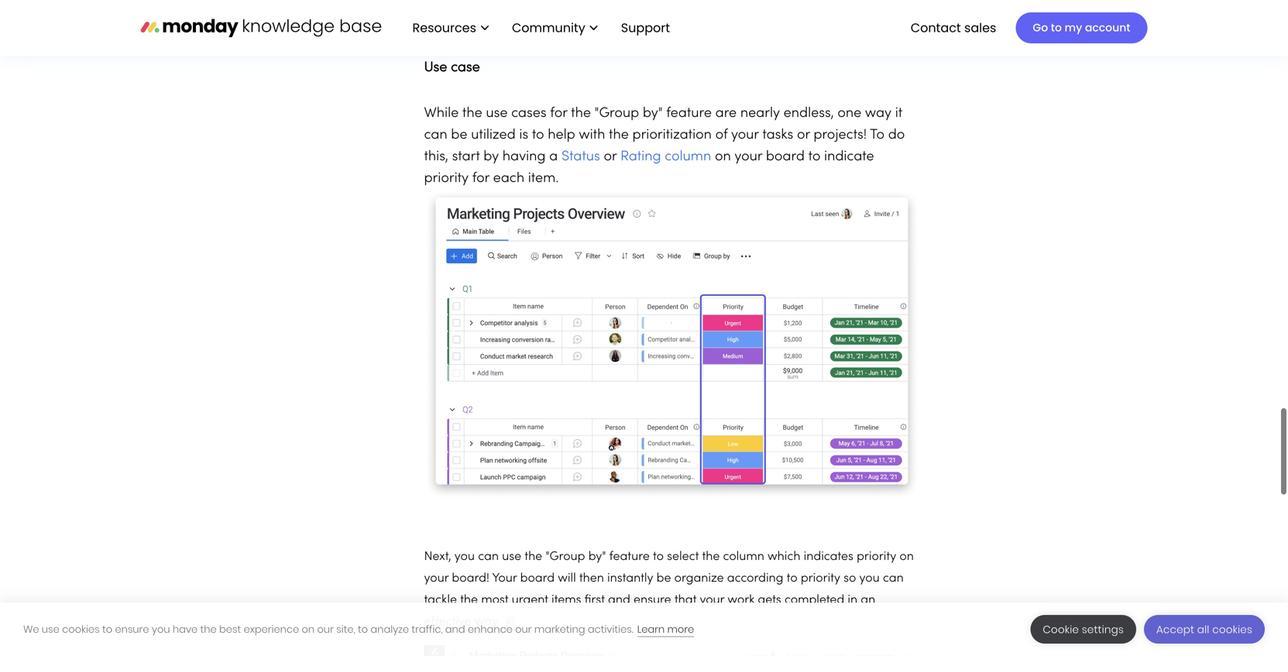 Task type: describe. For each thing, give the bounding box(es) containing it.
the up utilized
[[463, 107, 483, 120]]

best
[[219, 623, 241, 637]]

sales
[[965, 19, 997, 36]]

urgent
[[512, 595, 549, 606]]

to
[[871, 129, 885, 142]]

support
[[621, 19, 670, 36]]

cases
[[512, 107, 547, 120]]

while the use cases for the "group by" feature are nearly endless, one way it can be utilized is to help with the prioritization of your tasks or projects! to do this, start by having a
[[424, 107, 905, 164]]

are
[[716, 107, 737, 120]]

learn more link
[[638, 623, 695, 637]]

an
[[861, 595, 876, 606]]

2 vertical spatial you
[[152, 623, 170, 637]]

having
[[503, 150, 546, 164]]

by" inside next, you can use the "group by" feature to select the column which indicates priority on your board! your board will then instantly be organize according to priority so you can tackle the most urgent items first and ensure that your work gets completed in an effective way. 💥
[[589, 551, 606, 563]]

2 vertical spatial priority
[[801, 573, 841, 585]]

analyze
[[371, 623, 409, 637]]

most
[[481, 595, 509, 606]]

select
[[667, 551, 699, 563]]

this,
[[424, 150, 449, 164]]

site,
[[336, 623, 355, 637]]

more
[[668, 623, 695, 637]]

activities.
[[588, 623, 634, 637]]

cookies for use
[[62, 623, 100, 637]]

can inside while the use cases for the "group by" feature are nearly endless, one way it can be utilized is to help with the prioritization of your tasks or projects! to do this, start by having a
[[424, 129, 448, 142]]

💥
[[504, 617, 516, 628]]

my
[[1065, 20, 1083, 35]]

your down next,
[[424, 573, 449, 585]]

on inside on your board to indicate priority for each item.
[[715, 150, 731, 164]]

to inside main element
[[1052, 20, 1062, 35]]

account
[[1086, 20, 1131, 35]]

the down 'board!'
[[460, 595, 478, 606]]

work
[[728, 595, 755, 606]]

cookies for all
[[1213, 623, 1253, 637]]

status
[[562, 150, 600, 164]]

"group inside next, you can use the "group by" feature to select the column which indicates priority on your board! your board will then instantly be organize according to priority so you can tackle the most urgent items first and ensure that your work gets completed in an effective way. 💥
[[546, 551, 586, 563]]

for inside while the use cases for the "group by" feature are nearly endless, one way it can be utilized is to help with the prioritization of your tasks or projects! to do this, start by having a
[[550, 107, 568, 120]]

monday.com logo image
[[141, 11, 382, 44]]

and inside dialog
[[445, 623, 465, 637]]

it
[[896, 107, 903, 120]]

of
[[716, 129, 728, 142]]

cookie settings
[[1043, 623, 1125, 637]]

item.
[[528, 172, 559, 185]]

use inside while the use cases for the "group by" feature are nearly endless, one way it can be utilized is to help with the prioritization of your tasks or projects! to do this, start by having a
[[486, 107, 508, 120]]

status link
[[562, 150, 600, 164]]

way.
[[475, 617, 501, 628]]

the up organize
[[703, 551, 720, 563]]

accept
[[1157, 623, 1195, 637]]

we
[[23, 623, 39, 637]]

accept all cookies
[[1157, 623, 1253, 637]]

for inside on your board to indicate priority for each item.
[[473, 172, 490, 185]]

next, you can use the "group by" feature to select the column which indicates priority on your board! your board will then instantly be organize according to priority so you can tackle the most urgent items first and ensure that your work gets completed in an effective way. 💥
[[424, 551, 914, 628]]

0 horizontal spatial column
[[665, 150, 712, 164]]

2 our from the left
[[516, 623, 532, 637]]

contact sales
[[911, 19, 997, 36]]

group_2__50_.png image
[[424, 190, 920, 500]]

indicate
[[825, 150, 875, 164]]

board inside next, you can use the "group by" feature to select the column which indicates priority on your board! your board will then instantly be organize according to priority so you can tackle the most urgent items first and ensure that your work gets completed in an effective way. 💥
[[521, 573, 555, 585]]

go to my account link
[[1016, 12, 1148, 43]]

the right with
[[609, 129, 629, 142]]

marketing
[[535, 623, 586, 637]]

on inside next, you can use the "group by" feature to select the column which indicates priority on your board! your board will then instantly be organize according to priority so you can tackle the most urgent items first and ensure that your work gets completed in an effective way. 💥
[[900, 551, 914, 563]]

so
[[844, 573, 857, 585]]

on your board to indicate priority for each item.
[[424, 150, 875, 185]]

settings
[[1083, 623, 1125, 637]]

experience
[[244, 623, 299, 637]]

ensure inside next, you can use the "group by" feature to select the column which indicates priority on your board! your board will then instantly be organize according to priority so you can tackle the most urgent items first and ensure that your work gets completed in an effective way. 💥
[[634, 595, 672, 606]]

1 vertical spatial priority
[[857, 551, 897, 563]]

according
[[728, 573, 784, 585]]

case
[[451, 61, 480, 75]]

cookie settings button
[[1031, 615, 1137, 644]]

that
[[675, 595, 697, 606]]

rating
[[621, 150, 662, 164]]

cookie
[[1043, 623, 1080, 637]]

which
[[768, 551, 801, 563]]

to right site,
[[358, 623, 368, 637]]

main element
[[397, 0, 1148, 56]]

one
[[838, 107, 862, 120]]

to right we
[[102, 623, 112, 637]]

enhance
[[468, 623, 513, 637]]

go to my account
[[1033, 20, 1131, 35]]

0 vertical spatial you
[[455, 551, 475, 563]]

prioritization
[[633, 129, 712, 142]]

first
[[585, 595, 605, 606]]

help
[[548, 129, 576, 142]]

completed
[[785, 595, 845, 606]]

1 horizontal spatial can
[[478, 551, 499, 563]]

use case
[[424, 61, 480, 75]]

traffic,
[[412, 623, 443, 637]]

contact sales link
[[903, 15, 1005, 41]]

do
[[889, 129, 905, 142]]



Task type: locate. For each thing, give the bounding box(es) containing it.
0 vertical spatial board
[[766, 150, 805, 164]]

to inside on your board to indicate priority for each item.
[[809, 150, 821, 164]]

dialog containing cookie settings
[[0, 603, 1289, 656]]

1 vertical spatial by"
[[589, 551, 606, 563]]

for down the 'by'
[[473, 172, 490, 185]]

be inside next, you can use the "group by" feature to select the column which indicates priority on your board! your board will then instantly be organize according to priority so you can tackle the most urgent items first and ensure that your work gets completed in an effective way. 💥
[[657, 573, 672, 585]]

or down with
[[604, 150, 617, 164]]

0 horizontal spatial our
[[317, 623, 334, 637]]

2 horizontal spatial priority
[[857, 551, 897, 563]]

0 horizontal spatial "group
[[546, 551, 586, 563]]

cookies inside accept all cookies button
[[1213, 623, 1253, 637]]

0 vertical spatial be
[[451, 129, 468, 142]]

1 vertical spatial "group
[[546, 551, 586, 563]]

by
[[484, 150, 499, 164]]

and down instantly
[[608, 595, 631, 606]]

to left the select
[[653, 551, 664, 563]]

1 our from the left
[[317, 623, 334, 637]]

2 horizontal spatial on
[[900, 551, 914, 563]]

0 horizontal spatial cookies
[[62, 623, 100, 637]]

board
[[766, 150, 805, 164], [521, 573, 555, 585]]

0 vertical spatial feature
[[667, 107, 712, 120]]

tasks
[[763, 129, 794, 142]]

0 horizontal spatial on
[[302, 623, 315, 637]]

the up with
[[571, 107, 591, 120]]

1 horizontal spatial column
[[724, 551, 765, 563]]

2 vertical spatial on
[[302, 623, 315, 637]]

0 horizontal spatial you
[[152, 623, 170, 637]]

the up urgent
[[525, 551, 543, 563]]

use
[[424, 61, 447, 75]]

1 horizontal spatial our
[[516, 623, 532, 637]]

"group inside while the use cases for the "group by" feature are nearly endless, one way it can be utilized is to help with the prioritization of your tasks or projects! to do this, start by having a
[[595, 107, 640, 120]]

the
[[463, 107, 483, 120], [571, 107, 591, 120], [609, 129, 629, 142], [525, 551, 543, 563], [703, 551, 720, 563], [460, 595, 478, 606], [200, 623, 217, 637]]

be down the select
[[657, 573, 672, 585]]

utilized
[[471, 129, 516, 142]]

board down tasks
[[766, 150, 805, 164]]

priority inside on your board to indicate priority for each item.
[[424, 172, 469, 185]]

"group up will
[[546, 551, 586, 563]]

each
[[493, 172, 525, 185]]

to right the go
[[1052, 20, 1062, 35]]

by" inside while the use cases for the "group by" feature are nearly endless, one way it can be utilized is to help with the prioritization of your tasks or projects! to do this, start by having a
[[643, 107, 663, 120]]

to down which
[[787, 573, 798, 585]]

can
[[424, 129, 448, 142], [478, 551, 499, 563], [883, 573, 904, 585]]

to inside while the use cases for the "group by" feature are nearly endless, one way it can be utilized is to help with the prioritization of your tasks or projects! to do this, start by having a
[[532, 129, 544, 142]]

in
[[848, 595, 858, 606]]

0 horizontal spatial or
[[604, 150, 617, 164]]

1 cookies from the left
[[62, 623, 100, 637]]

1 vertical spatial you
[[860, 573, 880, 585]]

0 vertical spatial can
[[424, 129, 448, 142]]

will
[[558, 573, 576, 585]]

then
[[580, 573, 604, 585]]

ensure up learn
[[634, 595, 672, 606]]

ensure inside dialog
[[115, 623, 149, 637]]

priority down the this,
[[424, 172, 469, 185]]

0 vertical spatial for
[[550, 107, 568, 120]]

all
[[1198, 623, 1210, 637]]

1 vertical spatial for
[[473, 172, 490, 185]]

your
[[732, 129, 759, 142], [735, 150, 763, 164], [424, 573, 449, 585], [700, 595, 725, 606]]

"group
[[595, 107, 640, 120], [546, 551, 586, 563]]

with
[[579, 129, 606, 142]]

1 vertical spatial column
[[724, 551, 765, 563]]

rating column link
[[621, 150, 715, 164]]

cookies right the all
[[1213, 623, 1253, 637]]

1 horizontal spatial by"
[[643, 107, 663, 120]]

and inside next, you can use the "group by" feature to select the column which indicates priority on your board! your board will then instantly be organize according to priority so you can tackle the most urgent items first and ensure that your work gets completed in an effective way. 💥
[[608, 595, 631, 606]]

column up according
[[724, 551, 765, 563]]

board inside on your board to indicate priority for each item.
[[766, 150, 805, 164]]

0 vertical spatial "group
[[595, 107, 640, 120]]

or down endless,
[[797, 129, 810, 142]]

2 cookies from the left
[[1213, 623, 1253, 637]]

have
[[173, 623, 198, 637]]

feature inside next, you can use the "group by" feature to select the column which indicates priority on your board! your board will then instantly be organize according to priority so you can tackle the most urgent items first and ensure that your work gets completed in an effective way. 💥
[[610, 551, 650, 563]]

board up urgent
[[521, 573, 555, 585]]

0 vertical spatial or
[[797, 129, 810, 142]]

1 horizontal spatial be
[[657, 573, 672, 585]]

use up your
[[502, 551, 522, 563]]

learn
[[638, 623, 665, 637]]

column down prioritization
[[665, 150, 712, 164]]

1 horizontal spatial you
[[455, 551, 475, 563]]

accept all cookies button
[[1145, 615, 1266, 644]]

our left site,
[[317, 623, 334, 637]]

0 horizontal spatial feature
[[610, 551, 650, 563]]

0 horizontal spatial for
[[473, 172, 490, 185]]

2 horizontal spatial can
[[883, 573, 904, 585]]

instantly
[[608, 573, 654, 585]]

2 vertical spatial can
[[883, 573, 904, 585]]

list containing resources
[[397, 0, 683, 56]]

effective
[[424, 617, 472, 628]]

tackle
[[424, 595, 457, 606]]

0 horizontal spatial and
[[445, 623, 465, 637]]

to right is
[[532, 129, 544, 142]]

1 vertical spatial be
[[657, 573, 672, 585]]

0 vertical spatial and
[[608, 595, 631, 606]]

by"
[[643, 107, 663, 120], [589, 551, 606, 563]]

1 horizontal spatial and
[[608, 595, 631, 606]]

cookies right we
[[62, 623, 100, 637]]

to
[[1052, 20, 1062, 35], [532, 129, 544, 142], [809, 150, 821, 164], [653, 551, 664, 563], [787, 573, 798, 585], [102, 623, 112, 637], [358, 623, 368, 637]]

1 vertical spatial board
[[521, 573, 555, 585]]

you left the have
[[152, 623, 170, 637]]

nearly
[[741, 107, 780, 120]]

column
[[665, 150, 712, 164], [724, 551, 765, 563]]

your right 'of'
[[732, 129, 759, 142]]

2 horizontal spatial you
[[860, 573, 880, 585]]

0 horizontal spatial priority
[[424, 172, 469, 185]]

the inside dialog
[[200, 623, 217, 637]]

1 horizontal spatial priority
[[801, 573, 841, 585]]

1 vertical spatial can
[[478, 551, 499, 563]]

board!
[[452, 573, 490, 585]]

to down projects!
[[809, 150, 821, 164]]

by" up "then"
[[589, 551, 606, 563]]

cookies
[[62, 623, 100, 637], [1213, 623, 1253, 637]]

0 horizontal spatial ensure
[[115, 623, 149, 637]]

next,
[[424, 551, 452, 563]]

items
[[552, 595, 582, 606]]

1 horizontal spatial ensure
[[634, 595, 672, 606]]

0 vertical spatial ensure
[[634, 595, 672, 606]]

1 horizontal spatial on
[[715, 150, 731, 164]]

endless,
[[784, 107, 834, 120]]

1 horizontal spatial or
[[797, 129, 810, 142]]

on
[[715, 150, 731, 164], [900, 551, 914, 563], [302, 623, 315, 637]]

is
[[520, 129, 529, 142]]

1 horizontal spatial for
[[550, 107, 568, 120]]

0 horizontal spatial by"
[[589, 551, 606, 563]]

or
[[797, 129, 810, 142], [604, 150, 617, 164]]

support link
[[614, 15, 683, 41], [621, 19, 675, 36]]

on inside dialog
[[302, 623, 315, 637]]

1 vertical spatial and
[[445, 623, 465, 637]]

dialog
[[0, 603, 1289, 656]]

or inside while the use cases for the "group by" feature are nearly endless, one way it can be utilized is to help with the prioritization of your tasks or projects! to do this, start by having a
[[797, 129, 810, 142]]

community
[[512, 19, 586, 36]]

0 vertical spatial priority
[[424, 172, 469, 185]]

cpt2202251523 1407x717.gif image
[[424, 646, 920, 656]]

you right so
[[860, 573, 880, 585]]

by" up prioritization
[[643, 107, 663, 120]]

can up the this,
[[424, 129, 448, 142]]

organize
[[675, 573, 724, 585]]

you up 'board!'
[[455, 551, 475, 563]]

feature up instantly
[[610, 551, 650, 563]]

be up start
[[451, 129, 468, 142]]

be
[[451, 129, 468, 142], [657, 573, 672, 585]]

and right traffic,
[[445, 623, 465, 637]]

ensure left the have
[[115, 623, 149, 637]]

0 vertical spatial on
[[715, 150, 731, 164]]

go
[[1033, 20, 1049, 35]]

use right we
[[42, 623, 59, 637]]

status or rating column
[[562, 150, 715, 164]]

a
[[550, 150, 558, 164]]

0 horizontal spatial board
[[521, 573, 555, 585]]

your inside while the use cases for the "group by" feature are nearly endless, one way it can be utilized is to help with the prioritization of your tasks or projects! to do this, start by having a
[[732, 129, 759, 142]]

1 vertical spatial feature
[[610, 551, 650, 563]]

start
[[452, 150, 480, 164]]

feature inside while the use cases for the "group by" feature are nearly endless, one way it can be utilized is to help with the prioritization of your tasks or projects! to do this, start by having a
[[667, 107, 712, 120]]

resources link
[[405, 15, 497, 41]]

while
[[424, 107, 459, 120]]

1 horizontal spatial board
[[766, 150, 805, 164]]

way
[[866, 107, 892, 120]]

for
[[550, 107, 568, 120], [473, 172, 490, 185]]

your down organize
[[700, 595, 725, 606]]

1 horizontal spatial cookies
[[1213, 623, 1253, 637]]

your down the nearly
[[735, 150, 763, 164]]

0 vertical spatial use
[[486, 107, 508, 120]]

gets
[[758, 595, 782, 606]]

we use cookies to ensure you have the best experience on our site, to analyze traffic, and enhance our marketing activities. learn more
[[23, 623, 695, 637]]

0 horizontal spatial can
[[424, 129, 448, 142]]

the left best
[[200, 623, 217, 637]]

2 vertical spatial use
[[42, 623, 59, 637]]

projects!
[[814, 129, 867, 142]]

priority up completed
[[801, 573, 841, 585]]

"group up with
[[595, 107, 640, 120]]

feature up prioritization
[[667, 107, 712, 120]]

0 horizontal spatial be
[[451, 129, 468, 142]]

1 horizontal spatial feature
[[667, 107, 712, 120]]

1 horizontal spatial "group
[[595, 107, 640, 120]]

indicates
[[804, 551, 854, 563]]

column inside next, you can use the "group by" feature to select the column which indicates priority on your board! your board will then instantly be organize according to priority so you can tackle the most urgent items first and ensure that your work gets completed in an effective way. 💥
[[724, 551, 765, 563]]

community link
[[504, 15, 606, 41]]

use inside next, you can use the "group by" feature to select the column which indicates priority on your board! your board will then instantly be organize according to priority so you can tackle the most urgent items first and ensure that your work gets completed in an effective way. 💥
[[502, 551, 522, 563]]

for up the "help"
[[550, 107, 568, 120]]

be inside while the use cases for the "group by" feature are nearly endless, one way it can be utilized is to help with the prioritization of your tasks or projects! to do this, start by having a
[[451, 129, 468, 142]]

use
[[486, 107, 508, 120], [502, 551, 522, 563], [42, 623, 59, 637]]

list
[[397, 0, 683, 56]]

contact
[[911, 19, 962, 36]]

1 vertical spatial use
[[502, 551, 522, 563]]

0 vertical spatial column
[[665, 150, 712, 164]]

0 vertical spatial by"
[[643, 107, 663, 120]]

your
[[493, 573, 517, 585]]

priority up an
[[857, 551, 897, 563]]

1 vertical spatial ensure
[[115, 623, 149, 637]]

can right so
[[883, 573, 904, 585]]

you
[[455, 551, 475, 563], [860, 573, 880, 585], [152, 623, 170, 637]]

can up your
[[478, 551, 499, 563]]

resources
[[413, 19, 477, 36]]

your inside on your board to indicate priority for each item.
[[735, 150, 763, 164]]

1 vertical spatial on
[[900, 551, 914, 563]]

1 vertical spatial or
[[604, 150, 617, 164]]

use up utilized
[[486, 107, 508, 120]]

our down urgent
[[516, 623, 532, 637]]



Task type: vqa. For each thing, say whether or not it's contained in the screenshot.
filter to the bottom
no



